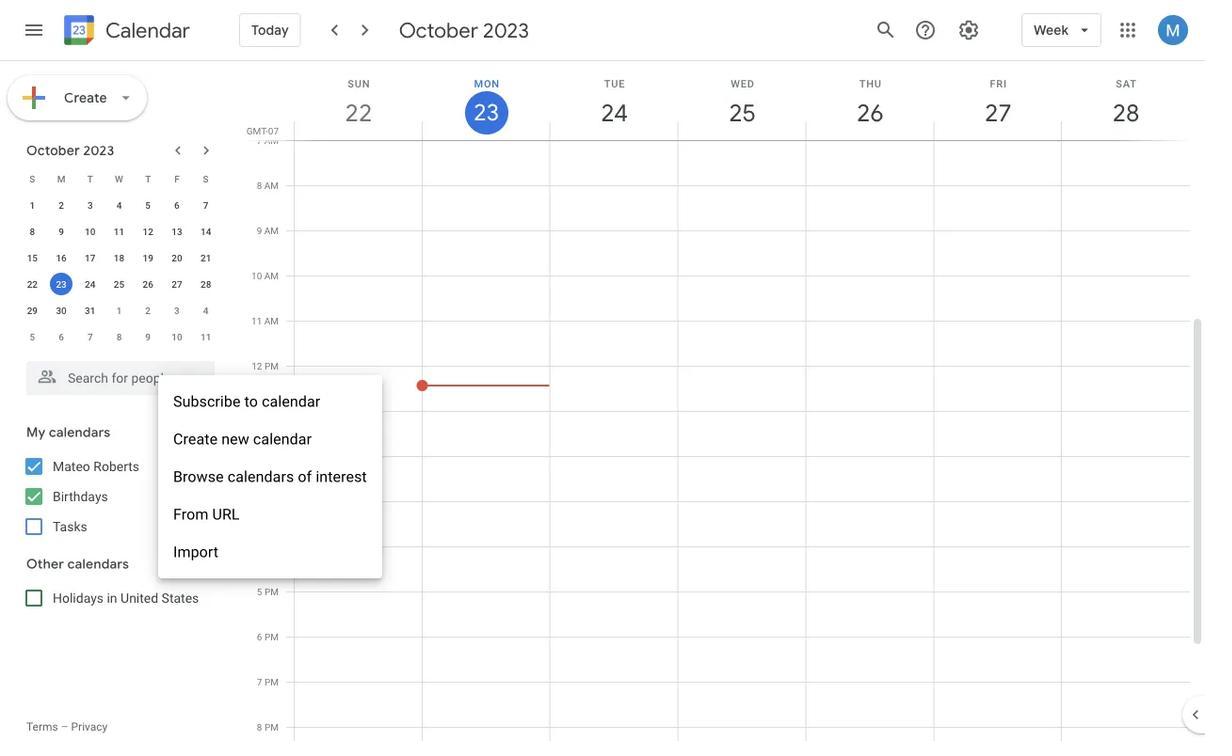 Task type: describe. For each thing, give the bounding box(es) containing it.
terms – privacy
[[26, 721, 108, 734]]

am for 11 am
[[264, 315, 279, 327]]

16
[[56, 252, 67, 264]]

12 element
[[137, 220, 159, 243]]

10 for '10' element
[[85, 226, 96, 237]]

0 horizontal spatial 9
[[59, 226, 64, 237]]

2 pm
[[257, 451, 279, 462]]

8 am
[[257, 180, 279, 191]]

browse calendars of interest
[[173, 468, 367, 486]]

november 11 element
[[195, 326, 217, 348]]

thu 26
[[856, 78, 883, 129]]

browse
[[173, 468, 224, 486]]

subscribe to calendar
[[173, 393, 320, 411]]

19 element
[[137, 247, 159, 269]]

f
[[174, 173, 180, 185]]

28 inside 28 element
[[201, 279, 211, 290]]

9 am
[[257, 225, 279, 236]]

7 for 7 am
[[257, 135, 262, 146]]

5 for the november 5 element
[[30, 331, 35, 343]]

week button
[[1022, 8, 1102, 53]]

30
[[56, 305, 67, 316]]

21 element
[[195, 247, 217, 269]]

holidays
[[53, 591, 104, 606]]

23 cell
[[47, 271, 76, 298]]

27 column header
[[933, 61, 1062, 140]]

26 inside 'row'
[[143, 279, 153, 290]]

2 for november 2 element
[[145, 305, 151, 316]]

november 2 element
[[137, 299, 159, 322]]

pm for 8 pm
[[265, 722, 279, 733]]

–
[[61, 721, 68, 734]]

24 link
[[593, 91, 636, 135]]

7 pm
[[257, 677, 279, 688]]

11 for 11 am
[[251, 315, 262, 327]]

fri 27
[[984, 78, 1011, 129]]

november 1 element
[[108, 299, 130, 322]]

privacy link
[[71, 721, 108, 734]]

13
[[172, 226, 182, 237]]

mon
[[474, 78, 500, 89]]

calendars for my calendars
[[49, 425, 110, 442]]

6 for 6 pm
[[257, 632, 262, 643]]

25 link
[[721, 91, 764, 135]]

my
[[26, 425, 46, 442]]

23, today element
[[50, 273, 73, 296]]

import
[[173, 544, 219, 562]]

2 for 2 pm
[[257, 451, 262, 462]]

1 t from the left
[[87, 173, 93, 185]]

sun 22
[[344, 78, 371, 129]]

grid containing 22
[[241, 61, 1205, 742]]

october 2023 grid
[[18, 166, 220, 350]]

5 pm
[[257, 587, 279, 598]]

sat 28
[[1112, 78, 1138, 129]]

12 pm
[[252, 361, 279, 372]]

2 s from the left
[[203, 173, 209, 185]]

holidays in united states
[[53, 591, 199, 606]]

1 horizontal spatial 6
[[174, 200, 180, 211]]

row containing s
[[18, 166, 220, 192]]

fri
[[990, 78, 1007, 89]]

14
[[201, 226, 211, 237]]

settings menu image
[[958, 19, 980, 41]]

28 link
[[1105, 91, 1148, 135]]

november 4 element
[[195, 299, 217, 322]]

22 element
[[21, 273, 44, 296]]

21
[[201, 252, 211, 264]]

row containing 29
[[18, 298, 220, 324]]

0 vertical spatial 3
[[87, 200, 93, 211]]

23 link
[[465, 91, 508, 135]]

15 element
[[21, 247, 44, 269]]

5 for 5 pm
[[257, 587, 262, 598]]

11 for november 11 element at the top
[[201, 331, 211, 343]]

from
[[173, 506, 209, 524]]

my calendars list
[[4, 452, 234, 542]]

10 am
[[251, 270, 279, 282]]

29
[[27, 305, 38, 316]]

wed
[[731, 78, 755, 89]]

24 inside 24 column header
[[600, 97, 627, 129]]

calendars inside menu
[[228, 468, 294, 486]]

mon 23
[[472, 78, 500, 128]]

0 horizontal spatial 2
[[59, 200, 64, 211]]

november 8 element
[[108, 326, 130, 348]]

20 element
[[166, 247, 188, 269]]

1 for november 1 element
[[116, 305, 122, 316]]

14 element
[[195, 220, 217, 243]]

28 column header
[[1061, 61, 1190, 140]]

pm for 1 pm
[[265, 406, 279, 417]]

8 up 15 element
[[30, 226, 35, 237]]

my calendars button
[[4, 418, 234, 448]]

am for 7 am
[[264, 135, 279, 146]]

31 element
[[79, 299, 101, 322]]

26 inside column header
[[856, 97, 883, 129]]

15
[[27, 252, 38, 264]]

3 inside november 3 element
[[174, 305, 180, 316]]

create button
[[8, 75, 147, 121]]

calendar
[[105, 17, 190, 44]]

Search for people text field
[[38, 362, 203, 395]]

26 element
[[137, 273, 159, 296]]

27 link
[[977, 91, 1020, 135]]

24 element
[[79, 273, 101, 296]]

privacy
[[71, 721, 108, 734]]

today button
[[239, 8, 301, 53]]

24 column header
[[550, 61, 678, 140]]

add calendars. menu
[[158, 376, 382, 579]]

create new calendar
[[173, 431, 312, 449]]

am for 9 am
[[264, 225, 279, 236]]

m
[[57, 173, 65, 185]]

20
[[172, 252, 182, 264]]

other calendars button
[[4, 550, 234, 580]]

am for 8 am
[[264, 180, 279, 191]]

0 vertical spatial 4
[[116, 200, 122, 211]]

united
[[121, 591, 158, 606]]

wed 25
[[728, 78, 755, 129]]

22 inside 'row'
[[27, 279, 38, 290]]

main drawer image
[[23, 19, 45, 41]]

23 inside mon 23
[[472, 98, 498, 128]]

tue
[[604, 78, 625, 89]]

6 pm
[[257, 632, 279, 643]]

25 element
[[108, 273, 130, 296]]



Task type: locate. For each thing, give the bounding box(es) containing it.
24 down tue
[[600, 97, 627, 129]]

11 inside grid
[[251, 315, 262, 327]]

create inside add calendars. menu
[[173, 431, 218, 449]]

row down 11 element
[[18, 245, 220, 271]]

0 horizontal spatial 6
[[59, 331, 64, 343]]

6 up the 7 pm
[[257, 632, 262, 643]]

1 vertical spatial 26
[[143, 279, 153, 290]]

8
[[257, 180, 262, 191], [30, 226, 35, 237], [116, 331, 122, 343], [257, 722, 262, 733]]

am up 9 am
[[264, 180, 279, 191]]

row group
[[18, 192, 220, 350]]

0 vertical spatial october 2023
[[399, 17, 529, 43]]

pm up 6 pm on the bottom of page
[[265, 587, 279, 598]]

4 pm from the top
[[265, 587, 279, 598]]

november 7 element
[[79, 326, 101, 348]]

0 vertical spatial 5
[[145, 200, 151, 211]]

2 row from the top
[[18, 192, 220, 218]]

1
[[30, 200, 35, 211], [116, 305, 122, 316], [257, 406, 262, 417]]

0 vertical spatial 26
[[856, 97, 883, 129]]

pm for 6 pm
[[265, 632, 279, 643]]

row containing 1
[[18, 192, 220, 218]]

0 vertical spatial 25
[[728, 97, 755, 129]]

interest
[[316, 468, 367, 486]]

new
[[221, 431, 249, 449]]

07
[[268, 125, 279, 137]]

3 up '10' element
[[87, 200, 93, 211]]

31
[[85, 305, 96, 316]]

november 6 element
[[50, 326, 73, 348]]

t left f at the left of the page
[[145, 173, 151, 185]]

0 vertical spatial 24
[[600, 97, 627, 129]]

4 am from the top
[[264, 270, 279, 282]]

october 2023 up mon at the left
[[399, 17, 529, 43]]

pm up the 7 pm
[[265, 632, 279, 643]]

0 vertical spatial 2023
[[483, 17, 529, 43]]

28 element
[[195, 273, 217, 296]]

7 up 8 pm
[[257, 677, 262, 688]]

create up browse
[[173, 431, 218, 449]]

1 vertical spatial 3
[[174, 305, 180, 316]]

3 am from the top
[[264, 225, 279, 236]]

11 am
[[251, 315, 279, 327]]

10 for 10 am
[[251, 270, 262, 282]]

0 horizontal spatial s
[[30, 173, 35, 185]]

4
[[116, 200, 122, 211], [203, 305, 209, 316]]

2 down 26 element
[[145, 305, 151, 316]]

17 element
[[79, 247, 101, 269]]

7
[[257, 135, 262, 146], [203, 200, 209, 211], [87, 331, 93, 343], [257, 677, 262, 688]]

0 horizontal spatial 28
[[201, 279, 211, 290]]

add other calendars image
[[164, 555, 183, 573]]

1 vertical spatial calendar
[[253, 431, 312, 449]]

18
[[114, 252, 124, 264]]

week
[[1034, 22, 1069, 39]]

None search field
[[0, 354, 234, 395]]

11 down november 4 element
[[201, 331, 211, 343]]

calendars down the 2 pm
[[228, 468, 294, 486]]

roberts
[[93, 459, 139, 475]]

of
[[298, 468, 312, 486]]

1 vertical spatial october 2023
[[26, 142, 114, 159]]

2 vertical spatial 2
[[257, 451, 262, 462]]

0 vertical spatial calendar
[[262, 393, 320, 411]]

1 horizontal spatial 25
[[728, 97, 755, 129]]

0 horizontal spatial 22
[[27, 279, 38, 290]]

29 element
[[21, 299, 44, 322]]

2 pm from the top
[[265, 406, 279, 417]]

10 element
[[79, 220, 101, 243]]

1 vertical spatial 25
[[114, 279, 124, 290]]

pm
[[265, 361, 279, 372], [265, 406, 279, 417], [265, 451, 279, 462], [265, 587, 279, 598], [265, 632, 279, 643], [265, 677, 279, 688], [265, 722, 279, 733]]

0 horizontal spatial 25
[[114, 279, 124, 290]]

17
[[85, 252, 96, 264]]

10 down november 3 element
[[172, 331, 182, 343]]

4 up 11 element
[[116, 200, 122, 211]]

2 am from the top
[[264, 180, 279, 191]]

1 vertical spatial calendars
[[228, 468, 294, 486]]

9 up 10 am
[[257, 225, 262, 236]]

27
[[984, 97, 1011, 129], [172, 279, 182, 290]]

25 down wed on the top right
[[728, 97, 755, 129]]

1 horizontal spatial 23
[[472, 98, 498, 128]]

calendar
[[262, 393, 320, 411], [253, 431, 312, 449]]

3 up the november 10 element
[[174, 305, 180, 316]]

1 up "november 8" element
[[116, 305, 122, 316]]

pm for 7 pm
[[265, 677, 279, 688]]

1 horizontal spatial october
[[399, 17, 478, 43]]

1 for 1 pm
[[257, 406, 262, 417]]

22 down sun on the top left of page
[[344, 97, 371, 129]]

november 9 element
[[137, 326, 159, 348]]

10 up 17
[[85, 226, 96, 237]]

5 am from the top
[[264, 315, 279, 327]]

1 vertical spatial 22
[[27, 279, 38, 290]]

23 down 16
[[56, 279, 67, 290]]

0 vertical spatial 22
[[344, 97, 371, 129]]

18 element
[[108, 247, 130, 269]]

terms link
[[26, 721, 58, 734]]

5 pm from the top
[[265, 632, 279, 643]]

0 vertical spatial 27
[[984, 97, 1011, 129]]

thu
[[859, 78, 882, 89]]

8 down november 1 element
[[116, 331, 122, 343]]

9 up the 16 element
[[59, 226, 64, 237]]

1 horizontal spatial s
[[203, 173, 209, 185]]

6 for november 6 element
[[59, 331, 64, 343]]

grid
[[241, 61, 1205, 742]]

11 inside november 11 element
[[201, 331, 211, 343]]

5 inside grid
[[257, 587, 262, 598]]

1 inside grid
[[257, 406, 262, 417]]

0 vertical spatial 1
[[30, 200, 35, 211]]

birthdays
[[53, 489, 108, 505]]

2 vertical spatial 10
[[172, 331, 182, 343]]

0 horizontal spatial 4
[[116, 200, 122, 211]]

23 down mon at the left
[[472, 98, 498, 128]]

create
[[64, 89, 107, 106], [173, 431, 218, 449]]

gmt-07
[[246, 125, 279, 137]]

row containing 8
[[18, 218, 220, 245]]

create down calendar element at left top
[[64, 89, 107, 106]]

pm for 2 pm
[[265, 451, 279, 462]]

5 down 29 element at left
[[30, 331, 35, 343]]

0 horizontal spatial 24
[[85, 279, 96, 290]]

12 inside 12 element
[[143, 226, 153, 237]]

6 pm from the top
[[265, 677, 279, 688]]

1 vertical spatial 24
[[85, 279, 96, 290]]

2023
[[483, 17, 529, 43], [83, 142, 114, 159]]

sat
[[1116, 78, 1137, 89]]

1 s from the left
[[30, 173, 35, 185]]

s left m
[[30, 173, 35, 185]]

row down w
[[18, 192, 220, 218]]

25 inside 'row'
[[114, 279, 124, 290]]

2 up the browse calendars of interest
[[257, 451, 262, 462]]

8 up 9 am
[[257, 180, 262, 191]]

9 for 9 am
[[257, 225, 262, 236]]

calendars inside dropdown button
[[67, 556, 129, 573]]

1 horizontal spatial 2023
[[483, 17, 529, 43]]

19
[[143, 252, 153, 264]]

t right m
[[87, 173, 93, 185]]

2 horizontal spatial 1
[[257, 406, 262, 417]]

2 vertical spatial calendars
[[67, 556, 129, 573]]

to
[[244, 393, 258, 411]]

22 column header
[[294, 61, 423, 140]]

1 up 15 element
[[30, 200, 35, 211]]

7 pm from the top
[[265, 722, 279, 733]]

28
[[1112, 97, 1138, 129], [201, 279, 211, 290]]

2023 down create popup button
[[83, 142, 114, 159]]

s right f at the left of the page
[[203, 173, 209, 185]]

22 inside column header
[[344, 97, 371, 129]]

0 horizontal spatial 2023
[[83, 142, 114, 159]]

states
[[162, 591, 199, 606]]

today
[[251, 22, 289, 39]]

5
[[145, 200, 151, 211], [30, 331, 35, 343], [257, 587, 262, 598]]

0 horizontal spatial 23
[[56, 279, 67, 290]]

1 vertical spatial 2
[[145, 305, 151, 316]]

pm for 12 pm
[[265, 361, 279, 372]]

october 2023
[[399, 17, 529, 43], [26, 142, 114, 159]]

4 row from the top
[[18, 245, 220, 271]]

1 up create new calendar
[[257, 406, 262, 417]]

1 pm from the top
[[265, 361, 279, 372]]

30 element
[[50, 299, 73, 322]]

create for create
[[64, 89, 107, 106]]

in
[[107, 591, 117, 606]]

1 horizontal spatial 5
[[145, 200, 151, 211]]

6 down 30 element
[[59, 331, 64, 343]]

16 element
[[50, 247, 73, 269]]

calendars for other calendars
[[67, 556, 129, 573]]

11 up 18
[[114, 226, 124, 237]]

calendars up mateo
[[49, 425, 110, 442]]

0 vertical spatial 23
[[472, 98, 498, 128]]

0 horizontal spatial 3
[[87, 200, 93, 211]]

1 horizontal spatial 12
[[252, 361, 262, 372]]

2 down m
[[59, 200, 64, 211]]

tue 24
[[600, 78, 627, 129]]

sun
[[348, 78, 370, 89]]

october 2023 up m
[[26, 142, 114, 159]]

october up m
[[26, 142, 80, 159]]

1 horizontal spatial 27
[[984, 97, 1011, 129]]

other
[[26, 556, 64, 573]]

2023 up mon at the left
[[483, 17, 529, 43]]

7 for november 7 element
[[87, 331, 93, 343]]

calendar element
[[60, 11, 190, 53]]

t
[[87, 173, 93, 185], [145, 173, 151, 185]]

26 link
[[849, 91, 892, 135]]

2 horizontal spatial 9
[[257, 225, 262, 236]]

5 up 6 pm on the bottom of page
[[257, 587, 262, 598]]

7 up 14 element
[[203, 200, 209, 211]]

am down '8 am'
[[264, 225, 279, 236]]

5 up 12 element
[[145, 200, 151, 211]]

calendar right to
[[262, 393, 320, 411]]

pm right to
[[265, 406, 279, 417]]

2 vertical spatial 11
[[201, 331, 211, 343]]

0 vertical spatial october
[[399, 17, 478, 43]]

25 column header
[[678, 61, 806, 140]]

from url
[[173, 506, 240, 524]]

1 vertical spatial 6
[[59, 331, 64, 343]]

1 horizontal spatial 10
[[172, 331, 182, 343]]

24
[[600, 97, 627, 129], [85, 279, 96, 290]]

3 pm from the top
[[265, 451, 279, 462]]

create inside popup button
[[64, 89, 107, 106]]

26 down 19
[[143, 279, 153, 290]]

23
[[472, 98, 498, 128], [56, 279, 67, 290]]

28 inside 28 column header
[[1112, 97, 1138, 129]]

am for 10 am
[[264, 270, 279, 282]]

calendar heading
[[102, 17, 190, 44]]

1 vertical spatial 12
[[252, 361, 262, 372]]

0 vertical spatial 11
[[114, 226, 124, 237]]

w
[[115, 173, 123, 185]]

22 down 15
[[27, 279, 38, 290]]

0 horizontal spatial 1
[[30, 200, 35, 211]]

row group containing 1
[[18, 192, 220, 350]]

1 vertical spatial 2023
[[83, 142, 114, 159]]

27 element
[[166, 273, 188, 296]]

subscribe
[[173, 393, 241, 411]]

5 row from the top
[[18, 271, 220, 298]]

row containing 22
[[18, 271, 220, 298]]

october up mon at the left
[[399, 17, 478, 43]]

1 vertical spatial create
[[173, 431, 218, 449]]

1 vertical spatial 11
[[251, 315, 262, 327]]

25 down 18
[[114, 279, 124, 290]]

0 vertical spatial 6
[[174, 200, 180, 211]]

27 down the fri
[[984, 97, 1011, 129]]

8 for "november 8" element
[[116, 331, 122, 343]]

terms
[[26, 721, 58, 734]]

other calendars
[[26, 556, 129, 573]]

mateo roberts
[[53, 459, 139, 475]]

pm for 5 pm
[[265, 587, 279, 598]]

1 vertical spatial 5
[[30, 331, 35, 343]]

2 vertical spatial 1
[[257, 406, 262, 417]]

0 horizontal spatial 5
[[30, 331, 35, 343]]

6 down f at the left of the page
[[174, 200, 180, 211]]

23 column header
[[422, 61, 551, 140]]

7 row from the top
[[18, 324, 220, 350]]

26 column header
[[805, 61, 934, 140]]

27 inside "element"
[[172, 279, 182, 290]]

1 horizontal spatial 11
[[201, 331, 211, 343]]

0 vertical spatial 28
[[1112, 97, 1138, 129]]

9
[[257, 225, 262, 236], [59, 226, 64, 237], [145, 331, 151, 343]]

7 down the 31 element
[[87, 331, 93, 343]]

12 up to
[[252, 361, 262, 372]]

0 horizontal spatial october 2023
[[26, 142, 114, 159]]

1 vertical spatial october
[[26, 142, 80, 159]]

row
[[18, 166, 220, 192], [18, 192, 220, 218], [18, 218, 220, 245], [18, 245, 220, 271], [18, 271, 220, 298], [18, 298, 220, 324], [18, 324, 220, 350]]

12 for 12 pm
[[252, 361, 262, 372]]

1 vertical spatial 28
[[201, 279, 211, 290]]

mateo
[[53, 459, 90, 475]]

24 up 31
[[85, 279, 96, 290]]

am down 9 am
[[264, 270, 279, 282]]

pm up 8 pm
[[265, 677, 279, 688]]

1 am from the top
[[264, 135, 279, 146]]

12 for 12
[[143, 226, 153, 237]]

row up "november 8" element
[[18, 298, 220, 324]]

2 horizontal spatial 6
[[257, 632, 262, 643]]

11 down 10 am
[[251, 315, 262, 327]]

28 down 21
[[201, 279, 211, 290]]

6
[[174, 200, 180, 211], [59, 331, 64, 343], [257, 632, 262, 643]]

1 horizontal spatial 4
[[203, 305, 209, 316]]

1 vertical spatial 4
[[203, 305, 209, 316]]

9 for november 9 'element'
[[145, 331, 151, 343]]

5 inside the november 5 element
[[30, 331, 35, 343]]

october
[[399, 17, 478, 43], [26, 142, 80, 159]]

11 element
[[108, 220, 130, 243]]

24 inside 24 element
[[85, 279, 96, 290]]

4 inside november 4 element
[[203, 305, 209, 316]]

am up 12 pm
[[264, 315, 279, 327]]

pm up subscribe to calendar
[[265, 361, 279, 372]]

28 down sat
[[1112, 97, 1138, 129]]

10 for the november 10 element
[[172, 331, 182, 343]]

0 horizontal spatial 10
[[85, 226, 96, 237]]

26 down "thu"
[[856, 97, 883, 129]]

12
[[143, 226, 153, 237], [252, 361, 262, 372]]

0 vertical spatial create
[[64, 89, 107, 106]]

november 3 element
[[166, 299, 188, 322]]

url
[[212, 506, 240, 524]]

7 am
[[257, 135, 279, 146]]

0 horizontal spatial 11
[[114, 226, 124, 237]]

1 horizontal spatial 1
[[116, 305, 122, 316]]

6 row from the top
[[18, 298, 220, 324]]

1 vertical spatial 10
[[251, 270, 262, 282]]

row up "18" element
[[18, 218, 220, 245]]

calendar for subscribe to calendar
[[262, 393, 320, 411]]

27 down 20
[[172, 279, 182, 290]]

2 horizontal spatial 11
[[251, 315, 262, 327]]

8 down the 7 pm
[[257, 722, 262, 733]]

0 horizontal spatial t
[[87, 173, 93, 185]]

7 left 07
[[257, 135, 262, 146]]

6 inside grid
[[257, 632, 262, 643]]

tasks
[[53, 519, 87, 535]]

0 vertical spatial calendars
[[49, 425, 110, 442]]

22 link
[[337, 91, 380, 135]]

am up '8 am'
[[264, 135, 279, 146]]

0 vertical spatial 12
[[143, 226, 153, 237]]

0 vertical spatial 2
[[59, 200, 64, 211]]

gmt-
[[246, 125, 268, 137]]

pm up the browse calendars of interest
[[265, 451, 279, 462]]

row down "18" element
[[18, 271, 220, 298]]

8 for 8 pm
[[257, 722, 262, 733]]

3
[[87, 200, 93, 211], [174, 305, 180, 316]]

23 inside 'cell'
[[56, 279, 67, 290]]

8 for 8 am
[[257, 180, 262, 191]]

1 horizontal spatial 3
[[174, 305, 180, 316]]

calendar up the 2 pm
[[253, 431, 312, 449]]

2 inside november 2 element
[[145, 305, 151, 316]]

27 inside column header
[[984, 97, 1011, 129]]

pm down the 7 pm
[[265, 722, 279, 733]]

row up 11 element
[[18, 166, 220, 192]]

row down november 1 element
[[18, 324, 220, 350]]

1 vertical spatial 1
[[116, 305, 122, 316]]

0 vertical spatial 10
[[85, 226, 96, 237]]

1 horizontal spatial 28
[[1112, 97, 1138, 129]]

1 horizontal spatial create
[[173, 431, 218, 449]]

4 down 28 element
[[203, 305, 209, 316]]

row containing 15
[[18, 245, 220, 271]]

calendar for create new calendar
[[253, 431, 312, 449]]

2 horizontal spatial 5
[[257, 587, 262, 598]]

1 vertical spatial 27
[[172, 279, 182, 290]]

7 for 7 pm
[[257, 677, 262, 688]]

november 5 element
[[21, 326, 44, 348]]

26
[[856, 97, 883, 129], [143, 279, 153, 290]]

2
[[59, 200, 64, 211], [145, 305, 151, 316], [257, 451, 262, 462]]

0 horizontal spatial 26
[[143, 279, 153, 290]]

0 horizontal spatial create
[[64, 89, 107, 106]]

11 inside 11 element
[[114, 226, 124, 237]]

1 row from the top
[[18, 166, 220, 192]]

november 10 element
[[166, 326, 188, 348]]

create for create new calendar
[[173, 431, 218, 449]]

2 vertical spatial 6
[[257, 632, 262, 643]]

calendars inside 'dropdown button'
[[49, 425, 110, 442]]

1 horizontal spatial 24
[[600, 97, 627, 129]]

calendars up in
[[67, 556, 129, 573]]

3 row from the top
[[18, 218, 220, 245]]

2 vertical spatial 5
[[257, 587, 262, 598]]

1 horizontal spatial 9
[[145, 331, 151, 343]]

row containing 5
[[18, 324, 220, 350]]

1 horizontal spatial october 2023
[[399, 17, 529, 43]]

10 up 11 am
[[251, 270, 262, 282]]

calendars
[[49, 425, 110, 442], [228, 468, 294, 486], [67, 556, 129, 573]]

1 vertical spatial 23
[[56, 279, 67, 290]]

25 inside wed 25
[[728, 97, 755, 129]]

13 element
[[166, 220, 188, 243]]

1 pm
[[257, 406, 279, 417]]

1 horizontal spatial 22
[[344, 97, 371, 129]]

9 inside 'element'
[[145, 331, 151, 343]]

0 horizontal spatial october
[[26, 142, 80, 159]]

1 horizontal spatial 2
[[145, 305, 151, 316]]

9 down november 2 element
[[145, 331, 151, 343]]

11 for 11 element
[[114, 226, 124, 237]]

10
[[85, 226, 96, 237], [251, 270, 262, 282], [172, 331, 182, 343]]

8 pm
[[257, 722, 279, 733]]

12 up 19
[[143, 226, 153, 237]]

0 horizontal spatial 12
[[143, 226, 153, 237]]

0 horizontal spatial 27
[[172, 279, 182, 290]]

my calendars
[[26, 425, 110, 442]]

2 t from the left
[[145, 173, 151, 185]]



Task type: vqa. For each thing, say whether or not it's contained in the screenshot.
12 associated with 12 PM
yes



